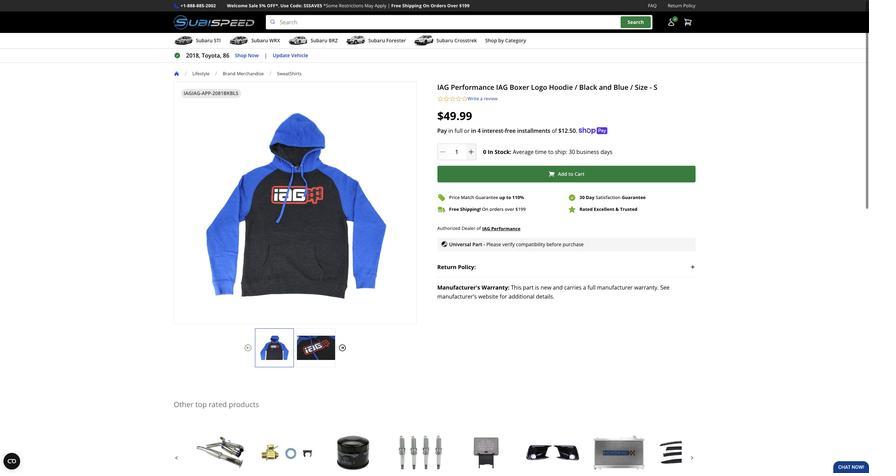 Task type: locate. For each thing, give the bounding box(es) containing it.
a subaru brz thumbnail image image
[[289, 35, 308, 46]]

and inside this part is new and carries a full manufacturer warranty. see manufacturer's website for additional details.
[[553, 284, 563, 291]]

iag
[[438, 83, 449, 92], [496, 83, 508, 92], [482, 226, 490, 232]]

1 horizontal spatial guarantee
[[622, 194, 646, 201]]

full left 'or' on the right
[[455, 127, 463, 135]]

0 horizontal spatial iagiag-app-2081bkbls iag performance iag boxer logo hoodie / black and blue / size - s, image
[[255, 336, 294, 360]]

5 subaru from the left
[[437, 37, 454, 44]]

subaru inside subaru brz dropdown button
[[311, 37, 328, 44]]

return inside "link"
[[668, 2, 683, 9]]

faq link
[[648, 2, 657, 9]]

0 vertical spatial 30
[[569, 148, 575, 156]]

part
[[473, 241, 483, 248]]

0 horizontal spatial full
[[455, 127, 463, 135]]

update vehicle button
[[273, 52, 308, 60]]

subispeed logo image
[[174, 15, 255, 30]]

0 horizontal spatial in
[[449, 127, 453, 135]]

- left s at right
[[650, 83, 652, 92]]

2 subaru from the left
[[251, 37, 268, 44]]

full inside this part is new and carries a full manufacturer warranty. see manufacturer's website for additional details.
[[588, 284, 596, 291]]

add
[[558, 171, 568, 177]]

return for return policy
[[668, 2, 683, 9]]

subaru left brz
[[311, 37, 328, 44]]

subaru inside subaru sti dropdown button
[[196, 37, 213, 44]]

0 vertical spatial return
[[668, 2, 683, 9]]

performance
[[451, 83, 495, 92], [492, 226, 521, 232]]

subaru crosstrek
[[437, 37, 477, 44]]

on
[[423, 2, 430, 9], [482, 206, 489, 212]]

search button
[[621, 16, 651, 28]]

1 horizontal spatial and
[[599, 83, 612, 92]]

and left blue
[[599, 83, 612, 92]]

0 vertical spatial and
[[599, 83, 612, 92]]

1 vertical spatial on
[[482, 206, 489, 212]]

2 guarantee from the left
[[622, 194, 646, 201]]

2018,
[[186, 52, 200, 59]]

on left orders at the top of page
[[482, 206, 489, 212]]

110%
[[513, 194, 524, 201]]

other
[[174, 400, 194, 410]]

1 vertical spatial return
[[438, 263, 457, 271]]

shop left the now
[[235, 52, 247, 59]]

- right part
[[484, 241, 485, 248]]

1 vertical spatial shop
[[235, 52, 247, 59]]

day
[[586, 194, 595, 201]]

1 horizontal spatial $199
[[516, 206, 526, 212]]

price match guarantee up to 110%
[[449, 194, 524, 201]]

/ left brand
[[215, 70, 217, 77]]

shop
[[486, 37, 497, 44], [235, 52, 247, 59]]

1 horizontal spatial on
[[482, 206, 489, 212]]

up
[[500, 194, 505, 201]]

top
[[195, 400, 207, 410]]

1 horizontal spatial a
[[583, 284, 586, 291]]

1 iagiag-app-2081bkbls iag performance iag boxer logo hoodie / black and blue / size - s, image from the left
[[255, 336, 294, 360]]

full
[[455, 127, 463, 135], [588, 284, 596, 291]]

/
[[185, 70, 187, 77], [215, 70, 217, 77], [270, 70, 272, 77], [575, 83, 578, 92], [631, 83, 633, 92]]

subaru for subaru crosstrek
[[437, 37, 454, 44]]

/ left sweatshirts
[[270, 70, 272, 77]]

0 horizontal spatial |
[[264, 52, 267, 59]]

orders
[[431, 2, 446, 9]]

category
[[505, 37, 526, 44]]

empty star image
[[438, 96, 444, 102], [444, 96, 450, 102], [450, 96, 456, 102], [456, 96, 462, 102], [462, 96, 468, 102]]

this part is new and carries a full manufacturer warranty. see manufacturer's website for additional details.
[[438, 284, 670, 300]]

over
[[447, 2, 458, 9]]

rated
[[209, 400, 227, 410]]

1 horizontal spatial iagiag-app-2081bkbls iag performance iag boxer logo hoodie / black and blue / size - s, image
[[297, 336, 335, 360]]

1 horizontal spatial return
[[668, 2, 683, 9]]

1 vertical spatial a
[[583, 284, 586, 291]]

restrictions
[[339, 2, 364, 9]]

1 horizontal spatial free
[[449, 206, 459, 212]]

$199 right over
[[516, 206, 526, 212]]

subaru left sti
[[196, 37, 213, 44]]

shop now
[[235, 52, 259, 59]]

| right the now
[[264, 52, 267, 59]]

manufacturer's warranty:
[[438, 284, 510, 291]]

free right 'apply'
[[391, 2, 401, 9]]

manufacturer's
[[438, 293, 477, 300]]

0 horizontal spatial guarantee
[[476, 194, 498, 201]]

/ left black
[[575, 83, 578, 92]]

size
[[635, 83, 648, 92]]

authorized
[[438, 225, 461, 232]]

0 horizontal spatial on
[[423, 2, 430, 9]]

a right write
[[480, 96, 483, 102]]

/ for lifestyle
[[185, 70, 187, 77]]

to right "add"
[[569, 171, 574, 177]]

iag up please
[[482, 226, 490, 232]]

a subaru wrx thumbnail image image
[[229, 35, 249, 46]]

sti
[[214, 37, 221, 44]]

business
[[577, 148, 599, 156]]

/ for brand merchandise
[[215, 70, 217, 77]]

of right dealer
[[477, 225, 481, 232]]

free
[[391, 2, 401, 9], [449, 206, 459, 212]]

subaru left the forester
[[368, 37, 385, 44]]

other top rated products
[[174, 400, 259, 410]]

$199 right the 'over' at the right top of page
[[460, 2, 470, 9]]

full right carries
[[588, 284, 596, 291]]

subaru left wrx
[[251, 37, 268, 44]]

/ right home icon
[[185, 70, 187, 77]]

1 horizontal spatial full
[[588, 284, 596, 291]]

86
[[223, 52, 230, 59]]

free down price
[[449, 206, 459, 212]]

subaru inside subaru wrx dropdown button
[[251, 37, 268, 44]]

1 vertical spatial and
[[553, 284, 563, 291]]

return policy
[[668, 2, 696, 9]]

1 vertical spatial free
[[449, 206, 459, 212]]

a
[[480, 96, 483, 102], [583, 284, 586, 291]]

iag performance iag boxer logo hoodie / black and blue / size - s
[[438, 83, 658, 92]]

0 vertical spatial to
[[549, 148, 554, 156]]

0 horizontal spatial free
[[391, 2, 401, 9]]

return left policy
[[668, 2, 683, 9]]

before
[[547, 241, 562, 248]]

| right 'apply'
[[388, 2, 390, 9]]

app-
[[202, 90, 213, 97]]

now
[[248, 52, 259, 59]]

open widget image
[[3, 453, 20, 470]]

1 horizontal spatial -
[[650, 83, 652, 92]]

subaru crosstrek button
[[415, 34, 477, 48]]

iagiag-app-2081bkbls iag performance iag boxer logo hoodie / black and blue / size - s, image
[[255, 336, 294, 360], [297, 336, 335, 360]]

iag up $49.99 at top right
[[438, 83, 449, 92]]

0 vertical spatial shop
[[486, 37, 497, 44]]

pay
[[438, 127, 447, 135]]

this
[[511, 284, 522, 291]]

1 horizontal spatial in
[[471, 127, 476, 135]]

3 subaru from the left
[[311, 37, 328, 44]]

0 horizontal spatial shop
[[235, 52, 247, 59]]

30 right ship:
[[569, 148, 575, 156]]

1 horizontal spatial of
[[552, 127, 557, 135]]

time
[[535, 148, 547, 156]]

1 vertical spatial -
[[484, 241, 485, 248]]

1 horizontal spatial shop
[[486, 37, 497, 44]]

off*.
[[267, 2, 279, 9]]

30 left day in the right top of the page
[[580, 194, 585, 201]]

1 subaru from the left
[[196, 37, 213, 44]]

30
[[569, 148, 575, 156], [580, 194, 585, 201]]

a right carries
[[583, 284, 586, 291]]

carries
[[565, 284, 582, 291]]

return policy: button
[[438, 257, 696, 277]]

subaru inside subaru crosstrek dropdown button
[[437, 37, 454, 44]]

days
[[601, 148, 613, 156]]

|
[[388, 2, 390, 9], [264, 52, 267, 59]]

policy
[[684, 2, 696, 9]]

of left $12.50
[[552, 127, 557, 135]]

0 horizontal spatial of
[[477, 225, 481, 232]]

subaru inside subaru forester dropdown button
[[368, 37, 385, 44]]

performance up verify
[[492, 226, 521, 232]]

to inside button
[[569, 171, 574, 177]]

None number field
[[438, 144, 476, 160]]

0 vertical spatial free
[[391, 2, 401, 9]]

review
[[484, 96, 498, 102]]

2002
[[206, 2, 216, 9]]

1 vertical spatial full
[[588, 284, 596, 291]]

toyota,
[[202, 52, 222, 59]]

s
[[654, 83, 658, 92]]

1 vertical spatial to
[[569, 171, 574, 177]]

return for return policy:
[[438, 263, 457, 271]]

dealer
[[462, 225, 476, 232]]

0 vertical spatial of
[[552, 127, 557, 135]]

4 subaru from the left
[[368, 37, 385, 44]]

shop left 'by' on the right top of the page
[[486, 37, 497, 44]]

shop for shop now
[[235, 52, 247, 59]]

in left 4
[[471, 127, 476, 135]]

shop inside dropdown button
[[486, 37, 497, 44]]

a subaru crosstrek thumbnail image image
[[415, 35, 434, 46]]

on left orders
[[423, 2, 430, 9]]

code:
[[290, 2, 303, 9]]

2 in from the left
[[471, 127, 476, 135]]

return policy:
[[438, 263, 476, 271]]

3 empty star image from the left
[[450, 96, 456, 102]]

guarantee up trusted at the right top of page
[[622, 194, 646, 201]]

1 vertical spatial 30
[[580, 194, 585, 201]]

add to cart button
[[438, 166, 696, 182]]

1 vertical spatial of
[[477, 225, 481, 232]]

guarantee up free shipping! on orders over $199
[[476, 194, 498, 201]]

warranty:
[[482, 284, 510, 291]]

return left the policy:
[[438, 263, 457, 271]]

and right 'new'
[[553, 284, 563, 291]]

888-
[[187, 2, 196, 9]]

details.
[[536, 293, 555, 300]]

and
[[599, 83, 612, 92], [553, 284, 563, 291]]

universal
[[449, 241, 471, 248]]

0 vertical spatial |
[[388, 2, 390, 9]]

$12.50
[[559, 127, 576, 135]]

iag inside authorized dealer of iag performance
[[482, 226, 490, 232]]

free shipping! on orders over $199
[[449, 206, 526, 212]]

subaru left "crosstrek" on the top right of page
[[437, 37, 454, 44]]

in right pay
[[449, 127, 453, 135]]

0 horizontal spatial to
[[507, 194, 511, 201]]

2 vertical spatial to
[[507, 194, 511, 201]]

1 vertical spatial |
[[264, 52, 267, 59]]

in
[[488, 148, 494, 156]]

to right time
[[549, 148, 554, 156]]

increment image
[[468, 148, 475, 155]]

in
[[449, 127, 453, 135], [471, 127, 476, 135]]

home image
[[174, 71, 179, 76]]

0 horizontal spatial and
[[553, 284, 563, 291]]

return inside dropdown button
[[438, 263, 457, 271]]

2 horizontal spatial to
[[569, 171, 574, 177]]

to right up
[[507, 194, 511, 201]]

a inside this part is new and carries a full manufacturer warranty. see manufacturer's website for additional details.
[[583, 284, 586, 291]]

rated
[[580, 206, 593, 212]]

return policy link
[[668, 2, 696, 9]]

1 horizontal spatial to
[[549, 148, 554, 156]]

performance up write
[[451, 83, 495, 92]]

subaru sti
[[196, 37, 221, 44]]

iag up review
[[496, 83, 508, 92]]

hoodie
[[549, 83, 573, 92]]

/ for sweatshirts
[[270, 70, 272, 77]]

*some
[[324, 2, 338, 9]]

4 empty star image from the left
[[456, 96, 462, 102]]

shipping
[[403, 2, 422, 9]]

1 vertical spatial performance
[[492, 226, 521, 232]]

0 horizontal spatial -
[[484, 241, 485, 248]]

0 horizontal spatial return
[[438, 263, 457, 271]]

performance inside authorized dealer of iag performance
[[492, 226, 521, 232]]

0 vertical spatial $199
[[460, 2, 470, 9]]

website
[[479, 293, 499, 300]]

0 vertical spatial a
[[480, 96, 483, 102]]

1 horizontal spatial iag
[[482, 226, 490, 232]]

add to cart
[[558, 171, 585, 177]]



Task type: describe. For each thing, give the bounding box(es) containing it.
/ left size
[[631, 83, 633, 92]]

0 in stock: average time to ship: 30 business days
[[483, 148, 613, 156]]

shop pay image
[[579, 127, 608, 134]]

write
[[468, 96, 479, 102]]

go to right image image
[[338, 344, 347, 352]]

black
[[580, 83, 598, 92]]

apply
[[375, 2, 387, 9]]

use
[[281, 2, 289, 9]]

subaru forester
[[368, 37, 406, 44]]

update
[[273, 52, 290, 59]]

1 in from the left
[[449, 127, 453, 135]]

0 vertical spatial on
[[423, 2, 430, 9]]

welcome
[[227, 2, 248, 9]]

subaru for subaru brz
[[311, 37, 328, 44]]

0 vertical spatial full
[[455, 127, 463, 135]]

merchandise
[[237, 70, 264, 77]]

0 horizontal spatial 30
[[569, 148, 575, 156]]

purchase
[[563, 241, 584, 248]]

0
[[483, 148, 487, 156]]

subaru sti button
[[174, 34, 221, 48]]

brand merchandise
[[223, 70, 264, 77]]

shop by category button
[[486, 34, 526, 48]]

subaru forester button
[[346, 34, 406, 48]]

0 horizontal spatial a
[[480, 96, 483, 102]]

see
[[661, 284, 670, 291]]

or
[[464, 127, 470, 135]]

write a review
[[468, 96, 498, 102]]

interest-
[[482, 127, 505, 135]]

0 horizontal spatial iag
[[438, 83, 449, 92]]

update vehicle
[[273, 52, 308, 59]]

new
[[541, 284, 552, 291]]

forester
[[387, 37, 406, 44]]

iagiag-
[[184, 90, 202, 97]]

4
[[478, 127, 481, 135]]

0 horizontal spatial $199
[[460, 2, 470, 9]]

2 iagiag-app-2081bkbls iag performance iag boxer logo hoodie / black and blue / size - s, image from the left
[[297, 336, 335, 360]]

blue
[[614, 83, 629, 92]]

0 vertical spatial -
[[650, 83, 652, 92]]

shop for shop by category
[[486, 37, 497, 44]]

*some restrictions may apply | free shipping on orders over $199
[[324, 2, 470, 9]]

match
[[461, 194, 475, 201]]

lifestyle
[[192, 70, 210, 77]]

2081bkbls
[[213, 90, 239, 97]]

write a review link
[[468, 96, 498, 102]]

subaru brz
[[311, 37, 338, 44]]

welcome sale 5% off*. use code: sssave5
[[227, 2, 322, 9]]

885-
[[196, 2, 206, 9]]

.
[[576, 127, 578, 135]]

satisfaction
[[596, 194, 621, 201]]

stock:
[[495, 148, 512, 156]]

please
[[487, 241, 501, 248]]

faq
[[648, 2, 657, 9]]

+1-888-885-2002
[[181, 2, 216, 9]]

average
[[513, 148, 534, 156]]

excellent
[[594, 206, 615, 212]]

a subaru forester thumbnail image image
[[346, 35, 366, 46]]

+1-
[[181, 2, 187, 9]]

subaru for subaru forester
[[368, 37, 385, 44]]

by
[[499, 37, 504, 44]]

of inside authorized dealer of iag performance
[[477, 225, 481, 232]]

free
[[505, 127, 516, 135]]

subaru for subaru wrx
[[251, 37, 268, 44]]

1 vertical spatial $199
[[516, 206, 526, 212]]

2 empty star image from the left
[[444, 96, 450, 102]]

a subaru sti thumbnail image image
[[174, 35, 193, 46]]

shop now link
[[235, 52, 259, 60]]

brand
[[223, 70, 236, 77]]

1 horizontal spatial |
[[388, 2, 390, 9]]

search
[[628, 19, 644, 25]]

search input field
[[266, 15, 653, 30]]

decrement image
[[439, 148, 446, 155]]

button image
[[667, 18, 676, 26]]

logo
[[531, 83, 548, 92]]

1 empty star image from the left
[[438, 96, 444, 102]]

iagiag-app-2081bkbls
[[184, 90, 239, 97]]

&
[[616, 206, 619, 212]]

subaru wrx
[[251, 37, 280, 44]]

$49.99
[[438, 108, 473, 123]]

installments
[[517, 127, 551, 135]]

rated excellent & trusted
[[580, 206, 638, 212]]

0 vertical spatial performance
[[451, 83, 495, 92]]

2018, toyota, 86
[[186, 52, 230, 59]]

orders
[[490, 206, 504, 212]]

1 horizontal spatial 30
[[580, 194, 585, 201]]

warranty.
[[635, 284, 659, 291]]

1 guarantee from the left
[[476, 194, 498, 201]]

subaru for subaru sti
[[196, 37, 213, 44]]

5%
[[259, 2, 266, 9]]

verify
[[503, 241, 515, 248]]

subaru brz button
[[289, 34, 338, 48]]

universal part - please verify compatibility before purchase
[[449, 241, 584, 248]]

authorized dealer of iag performance
[[438, 225, 521, 232]]

boxer
[[510, 83, 530, 92]]

sweatshirts
[[277, 70, 302, 77]]

manufacturer
[[597, 284, 633, 291]]

5 empty star image from the left
[[462, 96, 468, 102]]

2 horizontal spatial iag
[[496, 83, 508, 92]]



Task type: vqa. For each thing, say whether or not it's contained in the screenshot.
the 2011,
no



